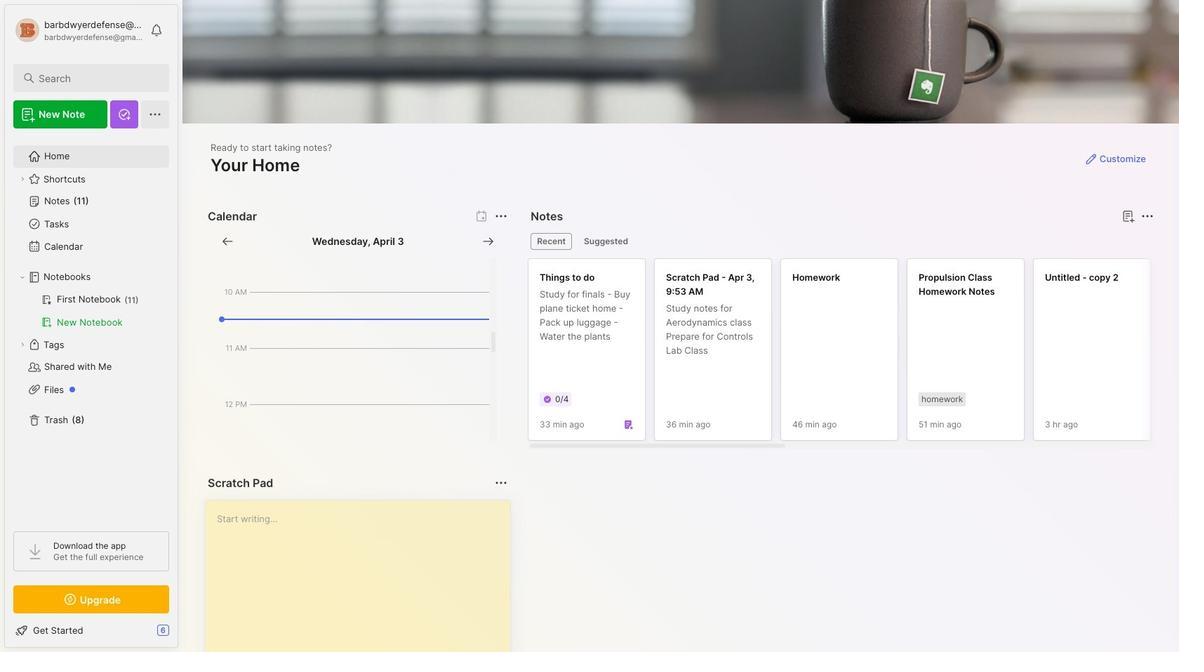 Task type: describe. For each thing, give the bounding box(es) containing it.
Help and Learning task checklist field
[[5, 619, 178, 642]]

Choose date to view field
[[312, 234, 404, 249]]

none search field inside main element
[[39, 69, 157, 86]]

main element
[[0, 0, 183, 652]]

Start writing… text field
[[217, 501, 510, 652]]

tree inside main element
[[5, 137, 178, 519]]

1 vertical spatial more actions image
[[493, 475, 510, 491]]



Task type: locate. For each thing, give the bounding box(es) containing it.
group
[[13, 289, 168, 333]]

more actions image
[[493, 208, 510, 225]]

0 vertical spatial more actions image
[[1139, 208, 1156, 225]]

1 horizontal spatial tab
[[578, 233, 635, 250]]

tree
[[5, 137, 178, 519]]

2 tab from the left
[[578, 233, 635, 250]]

1 horizontal spatial more actions image
[[1139, 208, 1156, 225]]

expand tags image
[[18, 340, 27, 349]]

Account field
[[13, 16, 143, 44]]

0 horizontal spatial more actions image
[[493, 475, 510, 491]]

click to collapse image
[[177, 626, 188, 643]]

more actions image
[[1139, 208, 1156, 225], [493, 475, 510, 491]]

0 horizontal spatial tab
[[531, 233, 572, 250]]

None search field
[[39, 69, 157, 86]]

Search text field
[[39, 72, 157, 85]]

tab
[[531, 233, 572, 250], [578, 233, 635, 250]]

group inside tree
[[13, 289, 168, 333]]

expand notebooks image
[[18, 273, 27, 282]]

tab list
[[531, 233, 1152, 250]]

row group
[[528, 258, 1179, 449]]

1 tab from the left
[[531, 233, 572, 250]]

More actions field
[[492, 206, 511, 226], [1138, 206, 1158, 226], [492, 473, 511, 493]]



Task type: vqa. For each thing, say whether or not it's contained in the screenshot.
2nd Note from the top of the page
no



